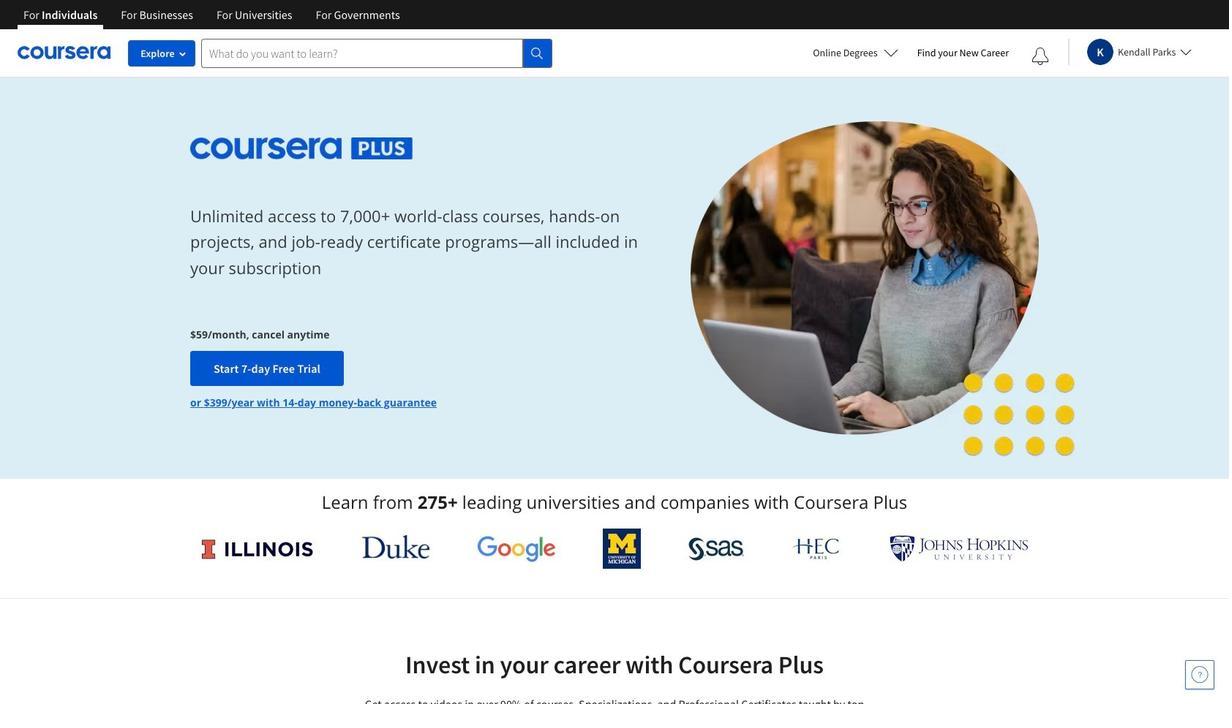 Task type: locate. For each thing, give the bounding box(es) containing it.
None search field
[[201, 38, 552, 68]]

coursera plus image
[[190, 137, 413, 159]]

help center image
[[1191, 667, 1209, 684]]

coursera image
[[18, 41, 110, 65]]



Task type: describe. For each thing, give the bounding box(es) containing it.
university of michigan image
[[603, 529, 641, 569]]

google image
[[477, 536, 556, 563]]

hec paris image
[[791, 534, 843, 564]]

johns hopkins university image
[[890, 536, 1029, 563]]

banner navigation
[[12, 0, 412, 29]]

What do you want to learn? text field
[[201, 38, 523, 68]]

sas image
[[688, 537, 744, 561]]

duke university image
[[362, 536, 430, 559]]

university of illinois at urbana-champaign image
[[200, 537, 315, 561]]



Task type: vqa. For each thing, say whether or not it's contained in the screenshot.
in
no



